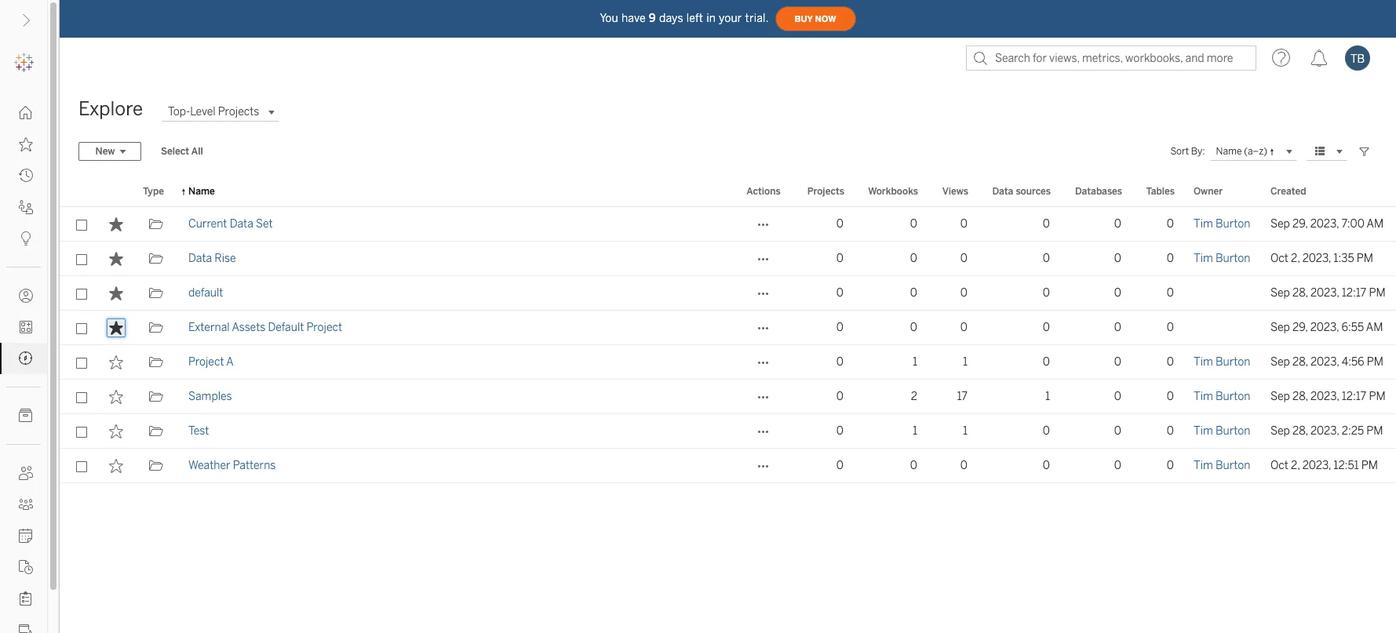 Task type: vqa. For each thing, say whether or not it's contained in the screenshot.
top academic year
no



Task type: locate. For each thing, give the bounding box(es) containing it.
2023, left 2:25
[[1311, 425, 1340, 438]]

2023, left 12:51
[[1303, 459, 1332, 473]]

explore image
[[19, 352, 33, 366]]

0 vertical spatial oct
[[1271, 252, 1289, 265]]

test
[[188, 425, 209, 438]]

data left sources
[[993, 186, 1014, 197]]

tim for sep 28, 2023, 2:25 pm
[[1194, 425, 1213, 438]]

recommendations image
[[19, 232, 33, 246]]

sort
[[1171, 146, 1189, 157]]

projects
[[218, 105, 259, 119], [808, 186, 845, 197]]

8 row from the top
[[60, 449, 1397, 484]]

databases
[[1075, 186, 1123, 197]]

1 burton from the top
[[1216, 217, 1251, 231]]

2 12:17 from the top
[[1342, 390, 1367, 403]]

5 project image from the top
[[149, 356, 163, 370]]

3 tim burton from the top
[[1194, 356, 1251, 369]]

main navigation. press the up and down arrow keys to access links. element
[[0, 97, 47, 634]]

data left set at the left top
[[230, 217, 253, 231]]

2 oct from the top
[[1271, 459, 1289, 473]]

project left a
[[188, 356, 224, 369]]

0 vertical spatial am
[[1367, 217, 1384, 231]]

2, down sep 28, 2023, 2:25 pm
[[1291, 459, 1300, 473]]

row containing default
[[60, 276, 1397, 311]]

row containing data rise
[[60, 242, 1397, 276]]

tim burton for sep 28, 2023, 2:25 pm
[[1194, 425, 1251, 438]]

2, for oct 2, 2023, 1:35 pm
[[1291, 252, 1300, 265]]

users image
[[19, 466, 33, 480]]

level
[[190, 105, 216, 119]]

sep up oct 2, 2023, 12:51 pm
[[1271, 425, 1290, 438]]

created
[[1271, 186, 1307, 197]]

your
[[719, 11, 742, 25]]

buy now
[[795, 14, 836, 24]]

sep 28, 2023, 12:17 pm
[[1271, 287, 1386, 300], [1271, 390, 1386, 403]]

sep 29, 2023, 7:00 am
[[1271, 217, 1384, 231]]

weather
[[188, 459, 230, 473]]

4 28, from the top
[[1293, 425, 1309, 438]]

28, for test
[[1293, 425, 1309, 438]]

28, up oct 2, 2023, 12:51 pm
[[1293, 425, 1309, 438]]

1 tim from the top
[[1194, 217, 1213, 231]]

3 tim burton link from the top
[[1194, 345, 1251, 380]]

sep 28, 2023, 2:25 pm
[[1271, 425, 1384, 438]]

tim burton for oct 2, 2023, 1:35 pm
[[1194, 252, 1251, 265]]

oct
[[1271, 252, 1289, 265], [1271, 459, 1289, 473]]

sep 28, 2023, 4:56 pm
[[1271, 356, 1384, 369]]

am right 6:55
[[1367, 321, 1384, 334]]

project image left project a link
[[149, 356, 163, 370]]

burton for sep 28, 2023, 12:17 pm
[[1216, 390, 1251, 403]]

project image left data rise link
[[149, 252, 163, 266]]

29, up sep 28, 2023, 4:56 pm
[[1293, 321, 1308, 334]]

29,
[[1293, 217, 1308, 231], [1293, 321, 1308, 334]]

2023, for project a
[[1311, 356, 1340, 369]]

tim burton for oct 2, 2023, 12:51 pm
[[1194, 459, 1251, 473]]

2 horizontal spatial data
[[993, 186, 1014, 197]]

1 2, from the top
[[1291, 252, 1300, 265]]

28, down oct 2, 2023, 1:35 pm
[[1293, 287, 1309, 300]]

cell for sep 29, 2023, 6:55 am
[[1185, 311, 1262, 345]]

3 sep from the top
[[1271, 321, 1290, 334]]

2 cell from the top
[[1185, 311, 1262, 345]]

1 28, from the top
[[1293, 287, 1309, 300]]

sep down the sep 29, 2023, 6:55 am
[[1271, 356, 1290, 369]]

5 tim burton from the top
[[1194, 425, 1251, 438]]

1 vertical spatial project image
[[149, 459, 163, 473]]

projects right "actions"
[[808, 186, 845, 197]]

pm for samples
[[1369, 390, 1386, 403]]

project image for weather patterns
[[149, 459, 163, 473]]

pm right 2:25
[[1367, 425, 1384, 438]]

2023, left 1:35
[[1303, 252, 1332, 265]]

2 28, from the top
[[1293, 356, 1309, 369]]

burton for oct 2, 2023, 1:35 pm
[[1216, 252, 1251, 265]]

external assets image
[[19, 409, 33, 423]]

sep up sep 28, 2023, 4:56 pm
[[1271, 321, 1290, 334]]

tim burton link for sep 28, 2023, 4:56 pm
[[1194, 345, 1251, 380]]

1 vertical spatial sep 28, 2023, 12:17 pm
[[1271, 390, 1386, 403]]

pm right 12:51
[[1362, 459, 1378, 473]]

28,
[[1293, 287, 1309, 300], [1293, 356, 1309, 369], [1293, 390, 1309, 403], [1293, 425, 1309, 438]]

3 row from the top
[[60, 276, 1397, 311]]

17
[[957, 390, 968, 403]]

1 tim burton link from the top
[[1194, 207, 1251, 242]]

projects right level
[[218, 105, 259, 119]]

by:
[[1192, 146, 1205, 157]]

owner
[[1194, 186, 1223, 197]]

oct 2, 2023, 12:51 pm
[[1271, 459, 1378, 473]]

1 vertical spatial oct
[[1271, 459, 1289, 473]]

row group containing current data set
[[60, 207, 1397, 484]]

2 tim burton from the top
[[1194, 252, 1251, 265]]

samples link
[[188, 380, 232, 414]]

tim burton for sep 29, 2023, 7:00 am
[[1194, 217, 1251, 231]]

tim for oct 2, 2023, 12:51 pm
[[1194, 459, 1213, 473]]

sep 28, 2023, 12:17 pm down sep 28, 2023, 4:56 pm
[[1271, 390, 1386, 403]]

project image for test
[[149, 425, 163, 439]]

0 horizontal spatial project
[[188, 356, 224, 369]]

sources
[[1016, 186, 1051, 197]]

tim for oct 2, 2023, 1:35 pm
[[1194, 252, 1213, 265]]

1 tim burton from the top
[[1194, 217, 1251, 231]]

1 horizontal spatial projects
[[808, 186, 845, 197]]

2 project image from the top
[[149, 252, 163, 266]]

28, for samples
[[1293, 390, 1309, 403]]

0 vertical spatial 29,
[[1293, 217, 1308, 231]]

cell for sep 28, 2023, 12:17 pm
[[1185, 276, 1262, 311]]

project image left test link
[[149, 425, 163, 439]]

tim burton
[[1194, 217, 1251, 231], [1194, 252, 1251, 265], [1194, 356, 1251, 369], [1194, 390, 1251, 403], [1194, 425, 1251, 438], [1194, 459, 1251, 473]]

2 burton from the top
[[1216, 252, 1251, 265]]

1 sep 28, 2023, 12:17 pm from the top
[[1271, 287, 1386, 300]]

am right 7:00
[[1367, 217, 1384, 231]]

12:17 for 0
[[1342, 287, 1367, 300]]

7 row from the top
[[60, 414, 1397, 449]]

pm right 4:56
[[1367, 356, 1384, 369]]

3 28, from the top
[[1293, 390, 1309, 403]]

project image left default link on the left top of page
[[149, 287, 163, 301]]

sep up sep 28, 2023, 2:25 pm
[[1271, 390, 1290, 403]]

1 oct from the top
[[1271, 252, 1289, 265]]

0 vertical spatial sep 28, 2023, 12:17 pm
[[1271, 287, 1386, 300]]

2 vertical spatial data
[[188, 252, 212, 265]]

6 sep from the top
[[1271, 425, 1290, 438]]

1
[[913, 356, 918, 369], [963, 356, 968, 369], [1046, 390, 1050, 403], [913, 425, 918, 438], [963, 425, 968, 438]]

tim for sep 28, 2023, 4:56 pm
[[1194, 356, 1213, 369]]

2023, for data rise
[[1303, 252, 1332, 265]]

6 project image from the top
[[149, 390, 163, 404]]

1 row from the top
[[60, 207, 1397, 242]]

0 vertical spatial 12:17
[[1342, 287, 1367, 300]]

data
[[993, 186, 1014, 197], [230, 217, 253, 231], [188, 252, 212, 265]]

pm up the sep 29, 2023, 6:55 am
[[1369, 287, 1386, 300]]

pm
[[1357, 252, 1374, 265], [1369, 287, 1386, 300], [1367, 356, 1384, 369], [1369, 390, 1386, 403], [1367, 425, 1384, 438], [1362, 459, 1378, 473]]

project image for project
[[149, 356, 163, 370]]

data for data rise
[[188, 252, 212, 265]]

12:17 down 4:56
[[1342, 390, 1367, 403]]

row
[[60, 207, 1397, 242], [60, 242, 1397, 276], [60, 276, 1397, 311], [60, 311, 1397, 345], [60, 345, 1397, 380], [60, 380, 1397, 414], [60, 414, 1397, 449], [60, 449, 1397, 484]]

3 burton from the top
[[1216, 356, 1251, 369]]

row group
[[60, 207, 1397, 484]]

0 vertical spatial data
[[993, 186, 1014, 197]]

external assets default project
[[188, 321, 342, 334]]

personal space image
[[19, 289, 33, 303]]

burton for sep 28, 2023, 2:25 pm
[[1216, 425, 1251, 438]]

4 row from the top
[[60, 311, 1397, 345]]

0
[[837, 217, 844, 231], [910, 217, 918, 231], [961, 217, 968, 231], [1043, 217, 1050, 231], [1115, 217, 1122, 231], [1167, 217, 1174, 231], [837, 252, 844, 265], [910, 252, 918, 265], [961, 252, 968, 265], [1043, 252, 1050, 265], [1115, 252, 1122, 265], [1167, 252, 1174, 265], [837, 287, 844, 300], [910, 287, 918, 300], [961, 287, 968, 300], [1043, 287, 1050, 300], [1115, 287, 1122, 300], [1167, 287, 1174, 300], [837, 321, 844, 334], [910, 321, 918, 334], [961, 321, 968, 334], [1043, 321, 1050, 334], [1115, 321, 1122, 334], [1167, 321, 1174, 334], [837, 356, 844, 369], [1043, 356, 1050, 369], [1115, 356, 1122, 369], [1167, 356, 1174, 369], [837, 390, 844, 403], [1115, 390, 1122, 403], [1167, 390, 1174, 403], [837, 425, 844, 438], [1043, 425, 1050, 438], [1115, 425, 1122, 438], [1167, 425, 1174, 438], [837, 459, 844, 473], [910, 459, 918, 473], [961, 459, 968, 473], [1043, 459, 1050, 473], [1115, 459, 1122, 473], [1167, 459, 1174, 473]]

12:51
[[1334, 459, 1359, 473]]

1 sep from the top
[[1271, 217, 1290, 231]]

5 tim burton link from the top
[[1194, 414, 1251, 449]]

6 tim burton link from the top
[[1194, 449, 1251, 484]]

data sources
[[993, 186, 1051, 197]]

grid
[[60, 177, 1397, 634]]

2023, left 7:00
[[1311, 217, 1339, 231]]

0 vertical spatial project image
[[149, 425, 163, 439]]

5 tim from the top
[[1194, 425, 1213, 438]]

project image
[[149, 217, 163, 232], [149, 252, 163, 266], [149, 287, 163, 301], [149, 321, 163, 335], [149, 356, 163, 370], [149, 390, 163, 404]]

29, for sep 29, 2023, 7:00 am
[[1293, 217, 1308, 231]]

1 vertical spatial am
[[1367, 321, 1384, 334]]

2 sep from the top
[[1271, 287, 1290, 300]]

3 tim from the top
[[1194, 356, 1213, 369]]

6 tim burton from the top
[[1194, 459, 1251, 473]]

project image left weather
[[149, 459, 163, 473]]

6 tim from the top
[[1194, 459, 1213, 473]]

sep down created
[[1271, 217, 1290, 231]]

2,
[[1291, 252, 1300, 265], [1291, 459, 1300, 473]]

4 burton from the top
[[1216, 390, 1251, 403]]

project image left external
[[149, 321, 163, 335]]

2023, up the sep 29, 2023, 6:55 am
[[1311, 287, 1340, 300]]

2023, up sep 28, 2023, 2:25 pm
[[1311, 390, 1340, 403]]

samples
[[188, 390, 232, 403]]

2023, left 4:56
[[1311, 356, 1340, 369]]

1 vertical spatial projects
[[808, 186, 845, 197]]

29, down created
[[1293, 217, 1308, 231]]

0 vertical spatial projects
[[218, 105, 259, 119]]

am
[[1367, 217, 1384, 231], [1367, 321, 1384, 334]]

7:00
[[1342, 217, 1365, 231]]

test link
[[188, 414, 209, 449]]

1 29, from the top
[[1293, 217, 1308, 231]]

burton for oct 2, 2023, 12:51 pm
[[1216, 459, 1251, 473]]

0 horizontal spatial projects
[[218, 105, 259, 119]]

2 project image from the top
[[149, 459, 163, 473]]

5 sep from the top
[[1271, 390, 1290, 403]]

shared with me image
[[19, 200, 33, 214]]

1 vertical spatial data
[[230, 217, 253, 231]]

sort by:
[[1171, 146, 1205, 157]]

data left rise
[[188, 252, 212, 265]]

2 sep 28, 2023, 12:17 pm from the top
[[1271, 390, 1386, 403]]

6 burton from the top
[[1216, 459, 1251, 473]]

project image down type
[[149, 217, 163, 232]]

project image left samples 'link'
[[149, 390, 163, 404]]

navigation panel element
[[0, 47, 47, 634]]

set
[[256, 217, 273, 231]]

sep down oct 2, 2023, 1:35 pm
[[1271, 287, 1290, 300]]

2 2, from the top
[[1291, 459, 1300, 473]]

am for sep 29, 2023, 7:00 am
[[1367, 217, 1384, 231]]

5 burton from the top
[[1216, 425, 1251, 438]]

12:17 up 6:55
[[1342, 287, 1367, 300]]

tim burton link for oct 2, 2023, 1:35 pm
[[1194, 242, 1251, 276]]

project right default
[[307, 321, 342, 334]]

cell
[[1185, 276, 1262, 311], [1185, 311, 1262, 345]]

tim
[[1194, 217, 1213, 231], [1194, 252, 1213, 265], [1194, 356, 1213, 369], [1194, 390, 1213, 403], [1194, 425, 1213, 438], [1194, 459, 1213, 473]]

2 row from the top
[[60, 242, 1397, 276]]

2023,
[[1311, 217, 1339, 231], [1303, 252, 1332, 265], [1311, 287, 1340, 300], [1311, 321, 1339, 334], [1311, 356, 1340, 369], [1311, 390, 1340, 403], [1311, 425, 1340, 438], [1303, 459, 1332, 473]]

schedules image
[[19, 529, 33, 543]]

row containing external assets default project
[[60, 311, 1397, 345]]

1 project image from the top
[[149, 425, 163, 439]]

project image
[[149, 425, 163, 439], [149, 459, 163, 473]]

5 row from the top
[[60, 345, 1397, 380]]

2, down 'sep 29, 2023, 7:00 am'
[[1291, 252, 1300, 265]]

oct down 'sep 29, 2023, 7:00 am'
[[1271, 252, 1289, 265]]

sep 28, 2023, 12:17 pm up the sep 29, 2023, 6:55 am
[[1271, 287, 1386, 300]]

2023, for test
[[1311, 425, 1340, 438]]

sep for test
[[1271, 425, 1290, 438]]

project image for current
[[149, 217, 163, 232]]

pm down sep 28, 2023, 4:56 pm
[[1369, 390, 1386, 403]]

2 tim from the top
[[1194, 252, 1213, 265]]

4:56
[[1342, 356, 1365, 369]]

4 tim burton link from the top
[[1194, 380, 1251, 414]]

top-
[[168, 105, 190, 119]]

28, down the sep 29, 2023, 6:55 am
[[1293, 356, 1309, 369]]

row containing current data set
[[60, 207, 1397, 242]]

current data set link
[[188, 207, 273, 242]]

2 29, from the top
[[1293, 321, 1308, 334]]

1 vertical spatial 2,
[[1291, 459, 1300, 473]]

oct down sep 28, 2023, 2:25 pm
[[1271, 459, 1289, 473]]

1 cell from the top
[[1185, 276, 1262, 311]]

6 row from the top
[[60, 380, 1397, 414]]

new button
[[79, 142, 141, 161]]

4 project image from the top
[[149, 321, 163, 335]]

0 vertical spatial project
[[307, 321, 342, 334]]

1 project image from the top
[[149, 217, 163, 232]]

pm for project a
[[1367, 356, 1384, 369]]

tim for sep 29, 2023, 7:00 am
[[1194, 217, 1213, 231]]

1 vertical spatial 29,
[[1293, 321, 1308, 334]]

4 tim from the top
[[1194, 390, 1213, 403]]

1 vertical spatial 12:17
[[1342, 390, 1367, 403]]

tim burton link
[[1194, 207, 1251, 242], [1194, 242, 1251, 276], [1194, 345, 1251, 380], [1194, 380, 1251, 414], [1194, 414, 1251, 449], [1194, 449, 1251, 484]]

trial.
[[745, 11, 769, 25]]

2023, left 6:55
[[1311, 321, 1339, 334]]

burton
[[1216, 217, 1251, 231], [1216, 252, 1251, 265], [1216, 356, 1251, 369], [1216, 390, 1251, 403], [1216, 425, 1251, 438], [1216, 459, 1251, 473]]

external
[[188, 321, 230, 334]]

0 vertical spatial 2,
[[1291, 252, 1300, 265]]

project image for data
[[149, 252, 163, 266]]

type
[[143, 186, 164, 197]]

you
[[600, 11, 619, 25]]

12:17
[[1342, 287, 1367, 300], [1342, 390, 1367, 403]]

28, up sep 28, 2023, 2:25 pm
[[1293, 390, 1309, 403]]

current
[[188, 217, 227, 231]]

9
[[649, 11, 656, 25]]

4 tim burton from the top
[[1194, 390, 1251, 403]]

pm right 1:35
[[1357, 252, 1374, 265]]

buy
[[795, 14, 813, 24]]

2 tim burton link from the top
[[1194, 242, 1251, 276]]

select all
[[161, 146, 203, 157]]

1 12:17 from the top
[[1342, 287, 1367, 300]]

0 horizontal spatial data
[[188, 252, 212, 265]]

burton for sep 29, 2023, 7:00 am
[[1216, 217, 1251, 231]]

home image
[[19, 106, 33, 120]]

4 sep from the top
[[1271, 356, 1290, 369]]

project
[[307, 321, 342, 334], [188, 356, 224, 369]]

sep
[[1271, 217, 1290, 231], [1271, 287, 1290, 300], [1271, 321, 1290, 334], [1271, 356, 1290, 369], [1271, 390, 1290, 403], [1271, 425, 1290, 438]]



Task type: describe. For each thing, give the bounding box(es) containing it.
now
[[815, 14, 836, 24]]

project a link
[[188, 345, 234, 380]]

2023, for default
[[1311, 287, 1340, 300]]

am for sep 29, 2023, 6:55 am
[[1367, 321, 1384, 334]]

row containing weather patterns
[[60, 449, 1397, 484]]

a
[[226, 356, 234, 369]]

sep for project a
[[1271, 356, 1290, 369]]

1 horizontal spatial data
[[230, 217, 253, 231]]

tim burton link for sep 28, 2023, 12:17 pm
[[1194, 380, 1251, 414]]

2, for oct 2, 2023, 12:51 pm
[[1291, 459, 1300, 473]]

sep 29, 2023, 6:55 am
[[1271, 321, 1384, 334]]

burton for sep 28, 2023, 4:56 pm
[[1216, 356, 1251, 369]]

sep for default
[[1271, 287, 1290, 300]]

2
[[911, 390, 918, 403]]

2023, for weather patterns
[[1303, 459, 1332, 473]]

top-level projects
[[168, 105, 259, 119]]

in
[[707, 11, 716, 25]]

2023, for external assets default project
[[1311, 321, 1339, 334]]

days
[[659, 11, 684, 25]]

sep for external assets default project
[[1271, 321, 1290, 334]]

external assets default project link
[[188, 311, 342, 345]]

data rise link
[[188, 242, 236, 276]]

tim for sep 28, 2023, 12:17 pm
[[1194, 390, 1213, 403]]

actions
[[747, 186, 781, 197]]

weather patterns link
[[188, 449, 276, 484]]

tim burton link for sep 29, 2023, 7:00 am
[[1194, 207, 1251, 242]]

pm for test
[[1367, 425, 1384, 438]]

select
[[161, 146, 189, 157]]

row containing test
[[60, 414, 1397, 449]]

tim burton link for sep 28, 2023, 2:25 pm
[[1194, 414, 1251, 449]]

tables
[[1147, 186, 1175, 197]]

2023, for samples
[[1311, 390, 1340, 403]]

workbooks
[[868, 186, 918, 197]]

rise
[[215, 252, 236, 265]]

3 project image from the top
[[149, 287, 163, 301]]

top-level projects button
[[162, 102, 280, 121]]

1 vertical spatial project
[[188, 356, 224, 369]]

6:55
[[1342, 321, 1364, 334]]

current data set
[[188, 217, 273, 231]]

left
[[687, 11, 704, 25]]

tasks image
[[19, 592, 33, 606]]

site status image
[[19, 623, 33, 634]]

sep for current data set
[[1271, 217, 1290, 231]]

data for data sources
[[993, 186, 1014, 197]]

you have 9 days left in your trial.
[[600, 11, 769, 25]]

default
[[268, 321, 304, 334]]

pm for data rise
[[1357, 252, 1374, 265]]

2023, for current data set
[[1311, 217, 1339, 231]]

default link
[[188, 276, 223, 311]]

assets
[[232, 321, 266, 334]]

sep 28, 2023, 12:17 pm for 0
[[1271, 287, 1386, 300]]

28, for default
[[1293, 287, 1309, 300]]

Search for views, metrics, workbooks, and more text field
[[966, 46, 1257, 71]]

1:35
[[1334, 252, 1355, 265]]

favorites image
[[19, 137, 33, 152]]

have
[[622, 11, 646, 25]]

recents image
[[19, 169, 33, 183]]

projects inside dropdown button
[[218, 105, 259, 119]]

patterns
[[233, 459, 276, 473]]

sep for samples
[[1271, 390, 1290, 403]]

project image for external
[[149, 321, 163, 335]]

12:17 for 1
[[1342, 390, 1367, 403]]

default
[[188, 287, 223, 300]]

weather patterns
[[188, 459, 276, 473]]

collections image
[[19, 320, 33, 334]]

project a
[[188, 356, 234, 369]]

tim burton for sep 28, 2023, 12:17 pm
[[1194, 390, 1251, 403]]

29, for sep 29, 2023, 6:55 am
[[1293, 321, 1308, 334]]

buy now button
[[775, 6, 856, 31]]

views
[[943, 186, 969, 197]]

row containing project a
[[60, 345, 1397, 380]]

tim burton link for oct 2, 2023, 12:51 pm
[[1194, 449, 1251, 484]]

pm for default
[[1369, 287, 1386, 300]]

select all button
[[151, 142, 213, 161]]

1 horizontal spatial project
[[307, 321, 342, 334]]

new
[[95, 146, 115, 157]]

sep 28, 2023, 12:17 pm for 1
[[1271, 390, 1386, 403]]

projects inside grid
[[808, 186, 845, 197]]

2:25
[[1342, 425, 1364, 438]]

row containing samples
[[60, 380, 1397, 414]]

pm for weather patterns
[[1362, 459, 1378, 473]]

tim burton for sep 28, 2023, 4:56 pm
[[1194, 356, 1251, 369]]

data rise
[[188, 252, 236, 265]]

jobs image
[[19, 560, 33, 575]]

name
[[188, 186, 215, 197]]

oct for oct 2, 2023, 12:51 pm
[[1271, 459, 1289, 473]]

oct 2, 2023, 1:35 pm
[[1271, 252, 1374, 265]]

all
[[191, 146, 203, 157]]

oct for oct 2, 2023, 1:35 pm
[[1271, 252, 1289, 265]]

groups image
[[19, 498, 33, 512]]

grid containing current data set
[[60, 177, 1397, 634]]

explore
[[79, 97, 143, 120]]

28, for project a
[[1293, 356, 1309, 369]]



